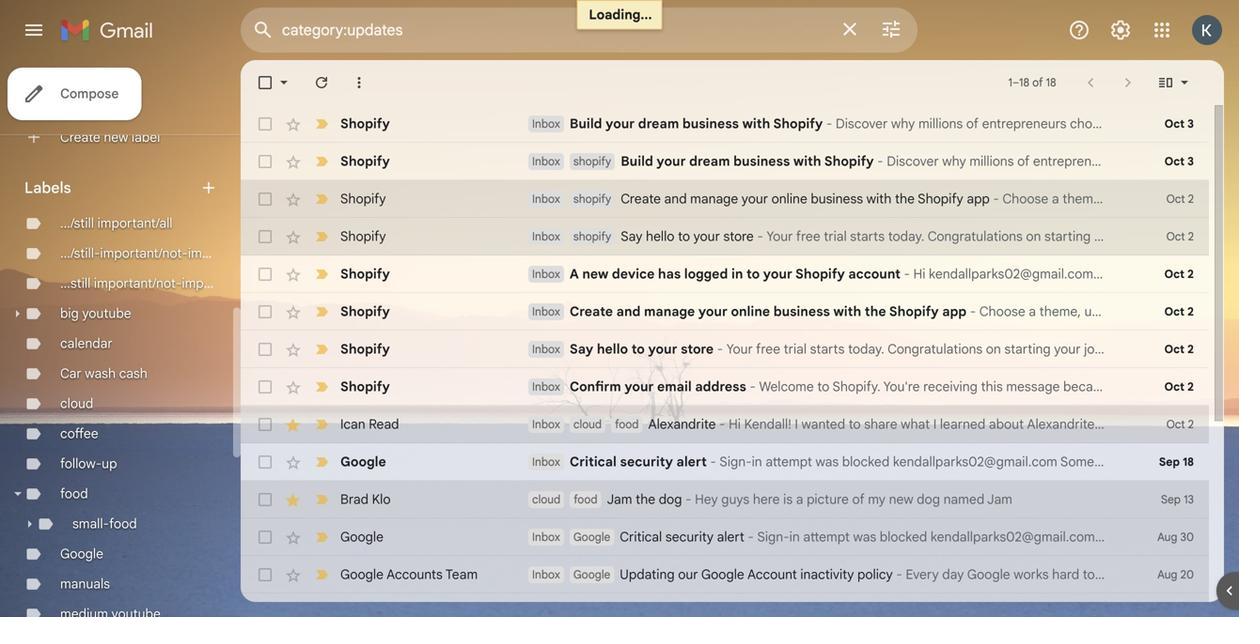 Task type: vqa. For each thing, say whether or not it's contained in the screenshot.
the bottom Oct 3
yes



Task type: locate. For each thing, give the bounding box(es) containing it.
the down "account"
[[865, 304, 887, 320]]

1 3 from the top
[[1188, 117, 1194, 131]]

2 dog from the left
[[917, 492, 940, 508]]

follow-
[[60, 456, 102, 473]]

row up alexandrite -
[[241, 369, 1209, 406]]

hey
[[695, 492, 718, 508]]

1 vertical spatial and
[[617, 304, 641, 320]]

google up brad klo
[[340, 454, 386, 471]]

6 inbox from the top
[[532, 305, 560, 319]]

cloud
[[60, 396, 93, 412], [574, 418, 602, 432], [532, 493, 561, 507]]

create down compose button
[[60, 129, 100, 146]]

.../still
[[60, 215, 94, 232]]

food
[[615, 418, 639, 432], [60, 486, 88, 503], [574, 493, 598, 507], [109, 516, 137, 533]]

1 vertical spatial important
[[182, 276, 240, 292]]

read
[[369, 417, 399, 433]]

important up ...still important/not-important link
[[188, 245, 246, 262]]

clear search image
[[831, 10, 869, 48]]

0 horizontal spatial say
[[570, 341, 594, 358]]

0 horizontal spatial create
[[60, 129, 100, 146]]

brad klo
[[340, 492, 391, 508]]

wash
[[85, 366, 116, 382]]

sep left 13
[[1161, 493, 1181, 507]]

aug left 20
[[1158, 569, 1178, 583]]

your
[[606, 116, 635, 132], [657, 153, 686, 170], [742, 191, 768, 207], [694, 229, 720, 245], [1095, 229, 1121, 245], [763, 266, 793, 283], [699, 304, 728, 320], [648, 341, 678, 358], [1055, 341, 1081, 358], [625, 379, 654, 395]]

0 horizontal spatial new
[[104, 129, 128, 146]]

2 vertical spatial shopify
[[574, 230, 612, 244]]

oct for build your dream business with shopify -
[[1165, 155, 1185, 169]]

google link
[[60, 546, 103, 563]]

3
[[1188, 117, 1194, 131], [1188, 155, 1194, 169]]

0 vertical spatial critical
[[570, 454, 617, 471]]

shopify.
[[1160, 341, 1209, 358]]

12 inbox from the top
[[532, 569, 560, 583]]

row up build your dream business with shopify -
[[241, 105, 1209, 143]]

app
[[967, 191, 990, 207], [943, 304, 967, 320]]

1 vertical spatial oct 3
[[1165, 155, 1194, 169]]

1 horizontal spatial cloud
[[532, 493, 561, 507]]

shopify
[[574, 155, 612, 169], [574, 192, 612, 206], [574, 230, 612, 244]]

5 inbox from the top
[[532, 268, 560, 282]]

big youtube
[[60, 306, 131, 322]]

None search field
[[241, 8, 918, 53]]

manage down has
[[644, 304, 695, 320]]

named
[[944, 492, 985, 508]]

4 inbox from the top
[[532, 230, 560, 244]]

.../still-important/not-important link
[[60, 245, 246, 262]]

hello up confirm
[[597, 341, 628, 358]]

0 vertical spatial cloud
[[60, 396, 93, 412]]

brad
[[340, 492, 369, 508]]

0 vertical spatial store
[[724, 229, 754, 245]]

critical up updating
[[620, 529, 662, 546]]

2 for inbox create and manage your online business with the shopify app -
[[1188, 305, 1194, 319]]

google accounts team
[[340, 567, 478, 584]]

dog left 'named'
[[917, 492, 940, 508]]

important/not- down '.../still-important/not-important' "link" at the top of the page
[[94, 276, 182, 292]]

main content containing shopify
[[241, 60, 1240, 618]]

None checkbox
[[256, 73, 275, 92], [256, 190, 275, 209], [256, 303, 275, 322], [256, 340, 275, 359], [256, 378, 275, 397], [256, 416, 275, 435], [256, 491, 275, 510], [256, 566, 275, 585], [256, 73, 275, 92], [256, 190, 275, 209], [256, 303, 275, 322], [256, 340, 275, 359], [256, 378, 275, 397], [256, 416, 275, 435], [256, 491, 275, 510], [256, 566, 275, 585]]

main menu image
[[23, 19, 45, 41]]

row up in
[[241, 218, 1240, 256]]

2 vertical spatial the
[[636, 492, 656, 508]]

jam right 'named'
[[988, 492, 1013, 508]]

0 vertical spatial shopify
[[574, 155, 612, 169]]

inbox confirm your email address -
[[532, 379, 759, 395]]

important/not- up ...still important/not-important link
[[100, 245, 188, 262]]

alert down alexandrite -
[[677, 454, 707, 471]]

1 horizontal spatial dog
[[917, 492, 940, 508]]

0 vertical spatial dream
[[638, 116, 679, 132]]

inactivity
[[801, 567, 854, 584]]

0 vertical spatial important/not-
[[100, 245, 188, 262]]

0 horizontal spatial dog
[[659, 492, 682, 508]]

alexandrite -
[[648, 417, 729, 433]]

free down "inbox create and manage your online business with the shopify app -"
[[756, 341, 781, 358]]

and down the device
[[617, 304, 641, 320]]

to
[[678, 229, 690, 245], [747, 266, 760, 283], [632, 341, 645, 358]]

important
[[188, 245, 246, 262], [182, 276, 240, 292]]

has
[[658, 266, 681, 283]]

0 horizontal spatial your
[[727, 341, 753, 358]]

1 shopify from the top
[[574, 155, 612, 169]]

say up confirm
[[570, 341, 594, 358]]

app up say hello to your store - your free trial starts today. congratulations on starting your journey with shopify
[[967, 191, 990, 207]]

trial down "inbox create and manage your online business with the shopify app -"
[[784, 341, 807, 358]]

2 horizontal spatial 18
[[1183, 456, 1194, 470]]

0 horizontal spatial trial
[[784, 341, 807, 358]]

0 vertical spatial to
[[678, 229, 690, 245]]

google left accounts
[[340, 567, 384, 584]]

new right the a
[[582, 266, 609, 283]]

7 inbox from the top
[[532, 343, 560, 357]]

create inside labels navigation
[[60, 129, 100, 146]]

dog
[[659, 492, 682, 508], [917, 492, 940, 508]]

2 vertical spatial to
[[632, 341, 645, 358]]

inbox inside inbox critical security alert -
[[532, 456, 560, 470]]

google right our at the right
[[701, 567, 745, 584]]

0 vertical spatial journey
[[1125, 229, 1169, 245]]

0 vertical spatial trial
[[824, 229, 847, 245]]

new left the label
[[104, 129, 128, 146]]

2 aug from the top
[[1158, 569, 1178, 583]]

compose button
[[8, 68, 142, 120]]

3 ﻿͏ from the left
[[1219, 341, 1219, 358]]

cloud down inbox critical security alert -
[[532, 493, 561, 507]]

1 2 from the top
[[1188, 192, 1194, 206]]

1 vertical spatial 3
[[1188, 155, 1194, 169]]

...still important/not-important
[[60, 276, 240, 292]]

starts up "account"
[[850, 229, 885, 245]]

to right in
[[747, 266, 760, 283]]

3 shopify from the top
[[574, 230, 612, 244]]

2 row from the top
[[241, 143, 1209, 181]]

1 ﻿͏ from the left
[[1212, 341, 1212, 358]]

9 ﻿͏ from the left
[[1239, 341, 1239, 358]]

cloud up coffee
[[60, 396, 93, 412]]

starts down "inbox create and manage your online business with the shopify app -"
[[810, 341, 845, 358]]

8 row from the top
[[241, 369, 1209, 406]]

.../still-important/not-important
[[60, 245, 246, 262]]

today. up "account"
[[889, 229, 925, 245]]

alert
[[677, 454, 707, 471], [717, 529, 745, 546]]

inbox say hello to your store - your free trial starts today. congratulations on starting your journey with shopify. ﻿͏ ﻿͏ ﻿͏ ﻿͏ ﻿͏ ﻿͏ ﻿͏ ﻿͏ ﻿͏ 
[[532, 341, 1240, 358]]

inbox inside inbox a new device has logged in to your shopify account -
[[532, 268, 560, 282]]

1 vertical spatial sep
[[1161, 493, 1181, 507]]

0 horizontal spatial today.
[[848, 341, 885, 358]]

search mail image
[[246, 13, 280, 47]]

0 horizontal spatial online
[[731, 304, 770, 320]]

1 jam from the left
[[607, 492, 632, 508]]

row up critical security alert -
[[241, 482, 1209, 519]]

store up in
[[724, 229, 754, 245]]

trial down create and manage your online business with the shopify app -
[[824, 229, 847, 245]]

0 vertical spatial create
[[60, 129, 100, 146]]

online down build your dream business with shopify -
[[772, 191, 808, 207]]

1 horizontal spatial of
[[1033, 76, 1043, 90]]

toggle split pane mode image
[[1157, 73, 1176, 92]]

1 horizontal spatial starts
[[850, 229, 885, 245]]

the up say hello to your store - your free trial starts today. congratulations on starting your journey with shopify
[[895, 191, 915, 207]]

sep for inbox critical security alert -
[[1159, 456, 1180, 470]]

Search mail text field
[[282, 21, 828, 40]]

say up the device
[[621, 229, 643, 245]]

1 vertical spatial today.
[[848, 341, 885, 358]]

0 vertical spatial the
[[895, 191, 915, 207]]

important down '.../still-important/not-important' "link" at the top of the page
[[182, 276, 240, 292]]

accounts
[[387, 567, 443, 584]]

row down our at the right
[[241, 594, 1209, 618]]

18 for 1
[[1019, 76, 1030, 90]]

9 row from the top
[[241, 406, 1209, 444]]

online down in
[[731, 304, 770, 320]]

cloud down confirm
[[574, 418, 602, 432]]

google
[[340, 454, 386, 471], [340, 529, 384, 546], [574, 531, 611, 545], [60, 546, 103, 563], [340, 567, 384, 584], [701, 567, 745, 584], [574, 569, 611, 583]]

create
[[60, 129, 100, 146], [621, 191, 661, 207], [570, 304, 613, 320]]

jam
[[607, 492, 632, 508], [988, 492, 1013, 508]]

important/not-
[[100, 245, 188, 262], [94, 276, 182, 292]]

7 2 from the top
[[1188, 418, 1194, 432]]

business up "account"
[[811, 191, 863, 207]]

2 for create and manage your online business with the shopify app -
[[1188, 192, 1194, 206]]

11 row from the top
[[241, 482, 1209, 519]]

2 for alexandrite -
[[1188, 418, 1194, 432]]

inbox
[[532, 117, 560, 131], [532, 155, 560, 169], [532, 192, 560, 206], [532, 230, 560, 244], [532, 268, 560, 282], [532, 305, 560, 319], [532, 343, 560, 357], [532, 380, 560, 395], [532, 418, 560, 432], [532, 456, 560, 470], [532, 531, 560, 545], [532, 569, 560, 583]]

critical down confirm
[[570, 454, 617, 471]]

1 row from the top
[[241, 105, 1209, 143]]

row down address
[[241, 406, 1209, 444]]

1 horizontal spatial today.
[[889, 229, 925, 245]]

row down the guys
[[241, 519, 1209, 557]]

to up has
[[678, 229, 690, 245]]

2 3 from the top
[[1188, 155, 1194, 169]]

dream
[[638, 116, 679, 132], [689, 153, 730, 170]]

13 row from the top
[[241, 557, 1209, 594]]

say hello to your store - your free trial starts today. congratulations on starting your journey with shopify
[[621, 229, 1240, 245]]

1 aug from the top
[[1158, 531, 1178, 545]]

store up email
[[681, 341, 714, 358]]

on
[[1026, 229, 1042, 245], [986, 341, 1001, 358]]

your down create and manage your online business with the shopify app -
[[767, 229, 793, 245]]

0 horizontal spatial 18
[[1019, 76, 1030, 90]]

row
[[241, 105, 1209, 143], [241, 143, 1209, 181], [241, 181, 1209, 218], [241, 218, 1240, 256], [241, 256, 1209, 293], [241, 293, 1209, 331], [241, 331, 1240, 369], [241, 369, 1209, 406], [241, 406, 1209, 444], [241, 444, 1209, 482], [241, 482, 1209, 519], [241, 519, 1209, 557], [241, 557, 1209, 594], [241, 594, 1209, 618]]

0 vertical spatial alert
[[677, 454, 707, 471]]

aug
[[1158, 531, 1178, 545], [1158, 569, 1178, 583]]

of right 1
[[1033, 76, 1043, 90]]

2 jam from the left
[[988, 492, 1013, 508]]

google up manuals link
[[60, 546, 103, 563]]

1 vertical spatial free
[[756, 341, 781, 358]]

0 vertical spatial 3
[[1188, 117, 1194, 131]]

0 vertical spatial of
[[1033, 76, 1043, 90]]

4 row from the top
[[241, 218, 1240, 256]]

1 vertical spatial the
[[865, 304, 887, 320]]

inbox a new device has logged in to your shopify account -
[[532, 266, 914, 283]]

small-food
[[72, 516, 137, 533]]

2 horizontal spatial create
[[621, 191, 661, 207]]

aug left 30
[[1158, 531, 1178, 545]]

1 horizontal spatial build
[[621, 153, 654, 170]]

sep up the sep 13
[[1159, 456, 1180, 470]]

18
[[1019, 76, 1030, 90], [1046, 76, 1057, 90], [1183, 456, 1194, 470]]

1 18 of 18
[[1009, 76, 1057, 90]]

2 vertical spatial cloud
[[532, 493, 561, 507]]

policy
[[858, 567, 893, 584]]

4 2 from the top
[[1188, 305, 1194, 319]]

0 vertical spatial and
[[664, 191, 687, 207]]

security down alexandrite
[[620, 454, 673, 471]]

0 horizontal spatial of
[[853, 492, 865, 508]]

cloud inside labels navigation
[[60, 396, 93, 412]]

1 vertical spatial new
[[582, 266, 609, 283]]

free down create and manage your online business with the shopify app -
[[796, 229, 821, 245]]

1 vertical spatial of
[[853, 492, 865, 508]]

labels heading
[[24, 179, 199, 198]]

sep
[[1159, 456, 1180, 470], [1161, 493, 1181, 507]]

oct for say hello to your store - your free trial starts today. congratulations on starting your journey with shopify
[[1167, 230, 1186, 244]]

manage down build your dream business with shopify -
[[690, 191, 738, 207]]

critical
[[570, 454, 617, 471], [620, 529, 662, 546]]

1 inbox from the top
[[532, 117, 560, 131]]

1 horizontal spatial online
[[772, 191, 808, 207]]

app up inbox say hello to your store - your free trial starts today. congratulations on starting your journey with shopify. ﻿͏ ﻿͏ ﻿͏ ﻿͏ ﻿͏ ﻿͏ ﻿͏ ﻿͏ ﻿͏
[[943, 304, 967, 320]]

manage
[[690, 191, 738, 207], [644, 304, 695, 320]]

1 horizontal spatial hello
[[646, 229, 675, 245]]

create up the device
[[621, 191, 661, 207]]

1 oct 3 from the top
[[1165, 117, 1194, 131]]

1 vertical spatial aug
[[1158, 569, 1178, 583]]

oct 2
[[1167, 192, 1194, 206], [1167, 230, 1194, 244], [1165, 268, 1194, 282], [1165, 305, 1194, 319], [1165, 343, 1194, 357], [1165, 380, 1194, 395], [1167, 418, 1194, 432]]

2 vertical spatial new
[[889, 492, 914, 508]]

row down inbox a new device has logged in to your shopify account -
[[241, 293, 1209, 331]]

business up create and manage your online business with the shopify app -
[[734, 153, 790, 170]]

0 horizontal spatial store
[[681, 341, 714, 358]]

confirm
[[570, 379, 621, 395]]

20
[[1181, 569, 1194, 583]]

1 vertical spatial trial
[[784, 341, 807, 358]]

18 inside row
[[1183, 456, 1194, 470]]

alert down the guys
[[717, 529, 745, 546]]

create for create new label
[[60, 129, 100, 146]]

my
[[868, 492, 886, 508]]

sep 13
[[1161, 493, 1194, 507]]

0 horizontal spatial the
[[636, 492, 656, 508]]

0 vertical spatial build
[[570, 116, 602, 132]]

1 dog from the left
[[659, 492, 682, 508]]

the down inbox critical security alert -
[[636, 492, 656, 508]]

row down build your dream business with shopify -
[[241, 181, 1209, 218]]

0 vertical spatial sep
[[1159, 456, 1180, 470]]

8 inbox from the top
[[532, 380, 560, 395]]

6 2 from the top
[[1188, 380, 1194, 395]]

row up "inbox create and manage your online business with the shopify app -"
[[241, 256, 1209, 293]]

row down "inbox create and manage your online business with the shopify app -"
[[241, 331, 1240, 369]]

aug 20
[[1158, 569, 1194, 583]]

your
[[767, 229, 793, 245], [727, 341, 753, 358]]

label
[[132, 129, 160, 146]]

2 horizontal spatial cloud
[[574, 418, 602, 432]]

9 inbox from the top
[[532, 418, 560, 432]]

row up the guys
[[241, 444, 1209, 482]]

inbox critical security alert -
[[532, 454, 720, 471]]

1 horizontal spatial and
[[664, 191, 687, 207]]

1 horizontal spatial your
[[767, 229, 793, 245]]

2 oct 3 from the top
[[1165, 155, 1194, 169]]

loading...
[[589, 7, 652, 23]]

1 vertical spatial on
[[986, 341, 1001, 358]]

2 horizontal spatial to
[[747, 266, 760, 283]]

with
[[743, 116, 771, 132], [794, 153, 822, 170], [867, 191, 892, 207], [1172, 229, 1198, 245], [834, 304, 862, 320], [1132, 341, 1157, 358]]

0 horizontal spatial and
[[617, 304, 641, 320]]

jam down inbox critical security alert -
[[607, 492, 632, 508]]

0 vertical spatial oct 3
[[1165, 117, 1194, 131]]

and up has
[[664, 191, 687, 207]]

6 ﻿͏ from the left
[[1229, 341, 1229, 358]]

1 horizontal spatial 18
[[1046, 76, 1057, 90]]

0 vertical spatial app
[[967, 191, 990, 207]]

of left my
[[853, 492, 865, 508]]

row containing google accounts team
[[241, 557, 1209, 594]]

oct 2 for say hello to your store - your free trial starts today. congratulations on starting your journey with shopify
[[1167, 230, 1194, 244]]

7 row from the top
[[241, 331, 1240, 369]]

1 vertical spatial say
[[570, 341, 594, 358]]

address
[[695, 379, 747, 395]]

new right my
[[889, 492, 914, 508]]

None checkbox
[[256, 115, 275, 134], [256, 152, 275, 171], [256, 228, 275, 246], [256, 265, 275, 284], [256, 453, 275, 472], [256, 529, 275, 547], [256, 115, 275, 134], [256, 152, 275, 171], [256, 228, 275, 246], [256, 265, 275, 284], [256, 453, 275, 472], [256, 529, 275, 547]]

main content
[[241, 60, 1240, 618]]

1 vertical spatial important/not-
[[94, 276, 182, 292]]

oct 2 for inbox confirm your email address -
[[1165, 380, 1194, 395]]

to up inbox confirm your email address -
[[632, 341, 645, 358]]

1 horizontal spatial create
[[570, 304, 613, 320]]

your down "inbox create and manage your online business with the shopify app -"
[[727, 341, 753, 358]]

create down the a
[[570, 304, 613, 320]]

hello up has
[[646, 229, 675, 245]]

food link
[[60, 486, 88, 503]]

oct for inbox confirm your email address -
[[1165, 380, 1185, 395]]

1 horizontal spatial say
[[621, 229, 643, 245]]

0 vertical spatial online
[[772, 191, 808, 207]]

the
[[895, 191, 915, 207], [865, 304, 887, 320], [636, 492, 656, 508]]

a
[[796, 492, 804, 508]]

0 vertical spatial aug
[[1158, 531, 1178, 545]]

.../still-
[[60, 245, 100, 262]]

10 inbox from the top
[[532, 456, 560, 470]]

row down critical security alert -
[[241, 557, 1209, 594]]

starting
[[1045, 229, 1091, 245], [1005, 341, 1051, 358]]

congratulations
[[928, 229, 1023, 245], [888, 341, 983, 358]]

business down inbox a new device has logged in to your shopify account -
[[774, 304, 830, 320]]

1 horizontal spatial jam
[[988, 492, 1013, 508]]

row down inbox build your dream business with shopify -
[[241, 143, 1209, 181]]

3 2 from the top
[[1188, 268, 1194, 282]]

1 horizontal spatial alert
[[717, 529, 745, 546]]

0 vertical spatial security
[[620, 454, 673, 471]]

security up our at the right
[[666, 529, 714, 546]]

0 horizontal spatial cloud
[[60, 396, 93, 412]]

calendar link
[[60, 336, 113, 352]]

1 vertical spatial your
[[727, 341, 753, 358]]

today. down "account"
[[848, 341, 885, 358]]

sep 18
[[1159, 456, 1194, 470]]

2 2 from the top
[[1188, 230, 1194, 244]]

0 vertical spatial starts
[[850, 229, 885, 245]]

.../still important/all link
[[60, 215, 173, 232]]

dog left hey
[[659, 492, 682, 508]]

oct
[[1165, 117, 1185, 131], [1165, 155, 1185, 169], [1167, 192, 1186, 206], [1167, 230, 1186, 244], [1165, 268, 1185, 282], [1165, 305, 1185, 319], [1165, 343, 1185, 357], [1165, 380, 1185, 395], [1167, 418, 1186, 432]]

2 shopify from the top
[[574, 192, 612, 206]]

is
[[784, 492, 793, 508]]



Task type: describe. For each thing, give the bounding box(es) containing it.
0 vertical spatial on
[[1026, 229, 1042, 245]]

calendar
[[60, 336, 113, 352]]

business up build your dream business with shopify -
[[683, 116, 739, 132]]

jam the dog - hey guys here is a picture of my new dog named jam
[[607, 492, 1013, 508]]

gmail image
[[60, 11, 163, 49]]

manuals link
[[60, 577, 110, 593]]

compose
[[60, 86, 119, 102]]

picture
[[807, 492, 849, 508]]

big
[[60, 306, 79, 322]]

11 inbox from the top
[[532, 531, 560, 545]]

a
[[570, 266, 579, 283]]

labels
[[24, 179, 71, 198]]

12 row from the top
[[241, 519, 1209, 557]]

1 horizontal spatial store
[[724, 229, 754, 245]]

1 vertical spatial store
[[681, 341, 714, 358]]

advanced search options image
[[873, 10, 910, 48]]

cloud link
[[60, 396, 93, 412]]

0 vertical spatial say
[[621, 229, 643, 245]]

1 vertical spatial journey
[[1084, 341, 1129, 358]]

klo
[[372, 492, 391, 508]]

1 vertical spatial to
[[747, 266, 760, 283]]

2 inbox from the top
[[532, 155, 560, 169]]

...still
[[60, 276, 91, 292]]

build your dream business with shopify -
[[621, 153, 887, 170]]

create for create and manage your online business with the shopify app -
[[621, 191, 661, 207]]

1 horizontal spatial to
[[678, 229, 690, 245]]

1 vertical spatial alert
[[717, 529, 745, 546]]

10 row from the top
[[241, 444, 1209, 482]]

oct for inbox a new device has logged in to your shopify account -
[[1165, 268, 1185, 282]]

2 for inbox a new device has logged in to your shopify account -
[[1188, 268, 1194, 282]]

1 vertical spatial starts
[[810, 341, 845, 358]]

oct 3 for inbox build your dream business with shopify -
[[1165, 117, 1194, 131]]

inbox inside inbox confirm your email address -
[[532, 380, 560, 395]]

1 vertical spatial app
[[943, 304, 967, 320]]

...still important/not-important link
[[60, 276, 240, 292]]

1 vertical spatial manage
[[644, 304, 695, 320]]

important for .../still-important/not-important
[[188, 245, 246, 262]]

small-food link
[[72, 516, 137, 533]]

0 horizontal spatial free
[[756, 341, 781, 358]]

support image
[[1068, 19, 1091, 41]]

2 ﻿͏ from the left
[[1215, 341, 1215, 358]]

in
[[732, 266, 743, 283]]

3 inbox from the top
[[532, 192, 560, 206]]

car wash cash link
[[60, 366, 147, 382]]

updating our google account inactivity policy -
[[620, 567, 906, 584]]

google inside labels navigation
[[60, 546, 103, 563]]

4 ﻿͏ from the left
[[1222, 341, 1222, 358]]

google down brad klo
[[340, 529, 384, 546]]

oct for alexandrite -
[[1167, 418, 1186, 432]]

inbox inside "inbox create and manage your online business with the shopify app -"
[[532, 305, 560, 319]]

18 for sep
[[1183, 456, 1194, 470]]

row containing ican read
[[241, 406, 1209, 444]]

oct 2 for alexandrite -
[[1167, 418, 1194, 432]]

car wash cash
[[60, 366, 147, 382]]

1 vertical spatial congratulations
[[888, 341, 983, 358]]

2 vertical spatial create
[[570, 304, 613, 320]]

big youtube link
[[60, 306, 131, 322]]

8 ﻿͏ from the left
[[1236, 341, 1236, 358]]

ican read
[[340, 417, 399, 433]]

3 for inbox build your dream business with shopify -
[[1188, 117, 1194, 131]]

0 horizontal spatial to
[[632, 341, 645, 358]]

1 vertical spatial cloud
[[574, 418, 602, 432]]

0 horizontal spatial alert
[[677, 454, 707, 471]]

1 vertical spatial online
[[731, 304, 770, 320]]

2 horizontal spatial the
[[895, 191, 915, 207]]

team
[[446, 567, 478, 584]]

0 vertical spatial free
[[796, 229, 821, 245]]

1 vertical spatial starting
[[1005, 341, 1051, 358]]

more image
[[350, 73, 369, 92]]

cash
[[119, 366, 147, 382]]

up
[[102, 456, 117, 473]]

aug for critical security alert -
[[1158, 531, 1178, 545]]

shopify for say
[[574, 230, 612, 244]]

0 horizontal spatial critical
[[570, 454, 617, 471]]

0 horizontal spatial hello
[[597, 341, 628, 358]]

account
[[748, 567, 797, 584]]

0 vertical spatial your
[[767, 229, 793, 245]]

important for ...still important/not-important
[[182, 276, 240, 292]]

inbox inside inbox build your dream business with shopify -
[[532, 117, 560, 131]]

1 vertical spatial critical
[[620, 529, 662, 546]]

5 row from the top
[[241, 256, 1209, 293]]

coffee
[[60, 426, 98, 443]]

logged
[[684, 266, 728, 283]]

0 vertical spatial starting
[[1045, 229, 1091, 245]]

6 row from the top
[[241, 293, 1209, 331]]

create and manage your online business with the shopify app -
[[621, 191, 1003, 207]]

coffee link
[[60, 426, 98, 443]]

create new label link
[[60, 129, 160, 146]]

5 ﻿͏ from the left
[[1225, 341, 1225, 358]]

ican
[[340, 417, 366, 433]]

google down inbox critical security alert -
[[574, 531, 611, 545]]

alexandrite
[[648, 417, 716, 433]]

aug for updating our google account inactivity policy -
[[1158, 569, 1178, 583]]

create new label
[[60, 129, 160, 146]]

our
[[678, 567, 698, 584]]

updating
[[620, 567, 675, 584]]

0 vertical spatial hello
[[646, 229, 675, 245]]

.../still important/all
[[60, 215, 173, 232]]

oct 3 for build your dream business with shopify -
[[1165, 155, 1194, 169]]

account
[[849, 266, 901, 283]]

1
[[1009, 76, 1013, 90]]

critical security alert -
[[620, 529, 758, 546]]

2 for inbox confirm your email address -
[[1188, 380, 1194, 395]]

inbox create and manage your online business with the shopify app -
[[532, 304, 980, 320]]

1 horizontal spatial the
[[865, 304, 887, 320]]

inbox inside inbox say hello to your store - your free trial starts today. congratulations on starting your journey with shopify. ﻿͏ ﻿͏ ﻿͏ ﻿͏ ﻿͏ ﻿͏ ﻿͏ ﻿͏ ﻿͏
[[532, 343, 560, 357]]

shopify for build
[[574, 155, 612, 169]]

7 ﻿͏ from the left
[[1232, 341, 1232, 358]]

car
[[60, 366, 81, 382]]

small-
[[72, 516, 109, 533]]

refresh image
[[312, 73, 331, 92]]

device
[[612, 266, 655, 283]]

inbox build your dream business with shopify -
[[532, 116, 836, 132]]

here
[[753, 492, 780, 508]]

email
[[657, 379, 692, 395]]

0 vertical spatial congratulations
[[928, 229, 1023, 245]]

of inside row
[[853, 492, 865, 508]]

1 horizontal spatial trial
[[824, 229, 847, 245]]

important/not- for .../still-
[[100, 245, 188, 262]]

oct 2 for inbox create and manage your online business with the shopify app -
[[1165, 305, 1194, 319]]

youtube
[[82, 306, 131, 322]]

30
[[1181, 531, 1194, 545]]

follow-up
[[60, 456, 117, 473]]

1 vertical spatial build
[[621, 153, 654, 170]]

guys
[[722, 492, 750, 508]]

1 vertical spatial dream
[[689, 153, 730, 170]]

important/all
[[97, 215, 173, 232]]

manuals
[[60, 577, 110, 593]]

1 vertical spatial security
[[666, 529, 714, 546]]

13
[[1184, 493, 1194, 507]]

labels navigation
[[0, 0, 246, 618]]

sep for jam the dog - hey guys here is a picture of my new dog named jam
[[1161, 493, 1181, 507]]

settings image
[[1110, 19, 1132, 41]]

0 vertical spatial today.
[[889, 229, 925, 245]]

aug 30
[[1158, 531, 1194, 545]]

follow-up link
[[60, 456, 117, 473]]

row containing brad klo
[[241, 482, 1209, 519]]

oct 2 for create and manage your online business with the shopify app -
[[1167, 192, 1194, 206]]

new inside labels navigation
[[104, 129, 128, 146]]

3 row from the top
[[241, 181, 1209, 218]]

shopify for create
[[574, 192, 612, 206]]

oct for inbox build your dream business with shopify -
[[1165, 117, 1185, 131]]

0 horizontal spatial build
[[570, 116, 602, 132]]

oct for inbox create and manage your online business with the shopify app -
[[1165, 305, 1185, 319]]

0 horizontal spatial on
[[986, 341, 1001, 358]]

oct for create and manage your online business with the shopify app -
[[1167, 192, 1186, 206]]

3 for build your dream business with shopify -
[[1188, 155, 1194, 169]]

0 horizontal spatial dream
[[638, 116, 679, 132]]

14 row from the top
[[241, 594, 1209, 618]]

5 2 from the top
[[1188, 343, 1194, 357]]

google left updating
[[574, 569, 611, 583]]

2 for say hello to your store - your free trial starts today. congratulations on starting your journey with shopify
[[1188, 230, 1194, 244]]

0 vertical spatial manage
[[690, 191, 738, 207]]

oct 2 for inbox a new device has logged in to your shopify account -
[[1165, 268, 1194, 282]]

important/not- for ...still
[[94, 276, 182, 292]]



